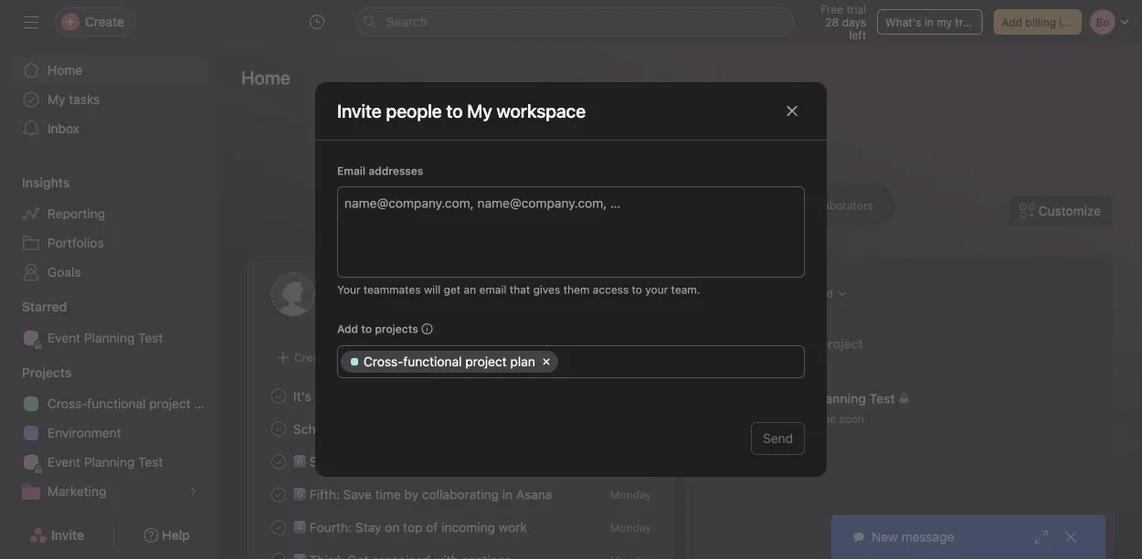 Task type: vqa. For each thing, say whether or not it's contained in the screenshot.
Toggle owner popover ICON
no



Task type: locate. For each thing, give the bounding box(es) containing it.
2 vertical spatial planning
[[84, 455, 135, 470]]

projects
[[375, 323, 418, 335]]

1 completed image from the top
[[268, 385, 290, 407]]

1 horizontal spatial your
[[645, 283, 668, 296]]

1 vertical spatial monday button
[[611, 521, 652, 534]]

my tasks link
[[330, 280, 651, 306]]

tasks right 2
[[787, 412, 814, 425]]

2 monday from the top
[[611, 521, 652, 534]]

1 vertical spatial plan
[[194, 396, 219, 411]]

planning down environment link
[[84, 455, 135, 470]]

3 completed checkbox from the top
[[268, 517, 290, 539]]

cross-functional project plan link
[[11, 389, 219, 419]]

2 completed checkbox from the top
[[268, 484, 290, 506]]

completed image left 5️⃣
[[268, 484, 290, 506]]

completed image for schedule completed checkbox
[[268, 418, 290, 440]]

event up marketing
[[48, 455, 81, 470]]

functional down more information image
[[403, 354, 462, 369]]

teammates
[[364, 283, 421, 296]]

starred button
[[0, 298, 67, 316]]

planning inside projects element
[[84, 455, 135, 470]]

work right make
[[381, 454, 410, 469]]

add up task
[[337, 323, 358, 335]]

invite left "people"
[[337, 100, 382, 122]]

your up meeting
[[404, 389, 430, 404]]

completed checkbox left "schedule"
[[268, 418, 290, 440]]

overdue
[[414, 311, 465, 326]]

more information image
[[422, 324, 433, 334]]

your
[[337, 283, 361, 296]]

cross-functional project plan up goal(s)
[[364, 354, 535, 369]]

left
[[849, 28, 866, 41]]

completed checkbox left 4️⃣
[[268, 517, 290, 539]]

completed image for it's
[[268, 385, 290, 407]]

0 vertical spatial invite
[[337, 100, 382, 122]]

cross-
[[364, 354, 403, 369], [48, 396, 87, 411]]

functional
[[403, 354, 462, 369], [87, 396, 146, 411]]

Completed checkbox
[[268, 385, 290, 407], [268, 418, 290, 440], [268, 517, 290, 539]]

cross-functional project plan cell
[[341, 351, 558, 373]]

project
[[465, 354, 507, 369], [149, 396, 191, 411]]

save
[[343, 487, 372, 502]]

0 vertical spatial plan
[[510, 354, 535, 369]]

time left by
[[375, 487, 401, 502]]

0 vertical spatial completed checkbox
[[268, 385, 290, 407]]

0 vertical spatial cross-
[[364, 354, 403, 369]]

project up environment link
[[149, 396, 191, 411]]

invite people to my workspace dialog
[[315, 82, 827, 477]]

1 vertical spatial cross-functional project plan
[[48, 396, 219, 411]]

test
[[138, 330, 163, 345], [870, 391, 895, 406], [138, 455, 163, 470]]

0 vertical spatial monday button
[[611, 488, 652, 501]]

1 vertical spatial completed checkbox
[[268, 484, 290, 506]]

0 vertical spatial event
[[48, 330, 81, 345]]

invite people to my workspace
[[337, 100, 586, 122]]

my tasks
[[330, 281, 403, 303]]

goal(s)
[[434, 389, 475, 404]]

access
[[593, 283, 629, 296]]

add inside "button"
[[1002, 16, 1023, 28]]

1 vertical spatial functional
[[87, 396, 146, 411]]

completed image
[[268, 418, 290, 440], [268, 550, 290, 559]]

1 horizontal spatial home
[[241, 67, 290, 88]]

2 vertical spatial test
[[138, 455, 163, 470]]

completed image left it's
[[268, 385, 290, 407]]

2 completed image from the top
[[268, 451, 290, 473]]

tasks right my
[[69, 92, 100, 107]]

completed image for 5️⃣
[[268, 484, 290, 506]]

0 vertical spatial tasks
[[69, 92, 100, 107]]

completed checkbox for it's
[[268, 385, 290, 407]]

event inside projects element
[[48, 455, 81, 470]]

event planning test down environment link
[[48, 455, 163, 470]]

1 vertical spatial in
[[502, 487, 513, 502]]

completed image
[[268, 385, 290, 407], [268, 451, 290, 473], [268, 484, 290, 506], [268, 517, 290, 539]]

0 horizontal spatial cross-
[[48, 396, 87, 411]]

0 horizontal spatial add
[[337, 323, 358, 335]]

1 event planning test link from the top
[[11, 324, 208, 353]]

project down the '(1)'
[[465, 354, 507, 369]]

0 vertical spatial test
[[138, 330, 163, 345]]

home
[[48, 63, 82, 78], [241, 67, 290, 88]]

addresses
[[369, 165, 423, 177]]

1 completed checkbox from the top
[[268, 451, 290, 473]]

portfolios link
[[11, 228, 208, 258]]

send button
[[751, 422, 805, 455]]

1 completed image from the top
[[268, 418, 290, 440]]

your
[[645, 283, 668, 296], [404, 389, 430, 404]]

it's
[[293, 389, 311, 404]]

2 vertical spatial completed checkbox
[[268, 517, 290, 539]]

cross-functional project plan inside cell
[[364, 354, 535, 369]]

test down environment link
[[138, 455, 163, 470]]

completed image left 6️⃣
[[268, 451, 290, 473]]

in inside button
[[925, 16, 934, 28]]

schedule kickoff meeting
[[293, 422, 443, 437]]

1 vertical spatial monday
[[611, 521, 652, 534]]

event planning test link
[[11, 324, 208, 353], [11, 448, 208, 477]]

sixth:
[[310, 454, 343, 469]]

email
[[479, 283, 507, 296]]

add
[[1002, 16, 1023, 28], [337, 323, 358, 335]]

environment link
[[11, 419, 208, 448]]

2 monday button from the top
[[611, 521, 652, 534]]

your inside invite people to my workspace dialog
[[645, 283, 668, 296]]

home inside global element
[[48, 63, 82, 78]]

Email addresses text field
[[345, 192, 634, 214]]

1 vertical spatial completed checkbox
[[268, 418, 290, 440]]

completed checkbox for 4️⃣
[[268, 517, 290, 539]]

0 vertical spatial event planning test
[[48, 330, 163, 345]]

project inside cell
[[465, 354, 507, 369]]

0 vertical spatial event planning test link
[[11, 324, 208, 353]]

1 completed checkbox from the top
[[268, 385, 290, 407]]

customize button
[[1009, 195, 1113, 228]]

completed checkbox left it's
[[268, 385, 290, 407]]

event down starred
[[48, 330, 81, 345]]

6️⃣ sixth: make work manageable
[[293, 454, 485, 469]]

in left asana
[[502, 487, 513, 502]]

starred element
[[0, 291, 219, 356]]

time right it's
[[315, 389, 341, 404]]

0 vertical spatial completed image
[[268, 418, 290, 440]]

2 vertical spatial event
[[48, 455, 81, 470]]

cross-functional project plan up environment link
[[48, 396, 219, 411]]

good morning, bob
[[560, 133, 802, 168]]

marketing link
[[11, 477, 208, 506]]

0 vertical spatial monday
[[611, 488, 652, 501]]

event planning test link down environment
[[11, 448, 208, 477]]

your left team.
[[645, 283, 668, 296]]

to right access
[[632, 283, 642, 296]]

functional up environment link
[[87, 396, 146, 411]]

1 vertical spatial tasks
[[787, 412, 814, 425]]

completed image left 4️⃣
[[268, 517, 290, 539]]

projects
[[22, 365, 72, 380]]

cross- down add to projects
[[364, 354, 403, 369]]

1 horizontal spatial work
[[499, 520, 527, 535]]

my tasks link
[[11, 85, 208, 114]]

overdue (1) button
[[414, 311, 484, 335]]

1 vertical spatial invite
[[51, 528, 84, 543]]

completed image for 6️⃣
[[268, 451, 290, 473]]

0 vertical spatial planning
[[84, 330, 135, 345]]

0 vertical spatial cross-functional project plan
[[364, 354, 535, 369]]

event planning test link down goals link
[[11, 324, 208, 353]]

1 monday button from the top
[[611, 488, 652, 501]]

1 vertical spatial event planning test link
[[11, 448, 208, 477]]

1 horizontal spatial time
[[375, 487, 401, 502]]

free trial 28 days left
[[821, 3, 866, 41]]

1 horizontal spatial in
[[925, 16, 934, 28]]

0 horizontal spatial your
[[404, 389, 430, 404]]

on
[[385, 520, 400, 535]]

planning down goals link
[[84, 330, 135, 345]]

2 tasks due soon
[[777, 412, 864, 425]]

time
[[315, 389, 341, 404], [375, 487, 401, 502]]

inbox
[[48, 121, 80, 136]]

event
[[48, 330, 81, 345], [777, 391, 811, 406], [48, 455, 81, 470]]

make
[[346, 454, 378, 469]]

create project
[[777, 336, 863, 351]]

1 vertical spatial project
[[149, 396, 191, 411]]

invite inside button
[[51, 528, 84, 543]]

0 vertical spatial work
[[381, 454, 410, 469]]

to
[[446, 100, 463, 122], [632, 283, 642, 296], [361, 323, 372, 335], [344, 389, 356, 404]]

plan
[[510, 354, 535, 369], [194, 396, 219, 411]]

1 horizontal spatial cross-functional project plan
[[364, 354, 535, 369]]

add billing info
[[1002, 16, 1079, 28]]

invite inside invite people to my workspace dialog
[[337, 100, 382, 122]]

cross-functional project plan
[[364, 354, 535, 369], [48, 396, 219, 411]]

0 vertical spatial completed checkbox
[[268, 451, 290, 473]]

1 vertical spatial cross-
[[48, 396, 87, 411]]

monday for work
[[611, 521, 652, 534]]

gives
[[533, 283, 561, 296]]

add for add billing info
[[1002, 16, 1023, 28]]

add left billing
[[1002, 16, 1023, 28]]

completed checkbox for schedule
[[268, 418, 290, 440]]

1 horizontal spatial add
[[1002, 16, 1023, 28]]

cross-functional project plan row
[[341, 351, 802, 377]]

1 horizontal spatial functional
[[403, 354, 462, 369]]

0 horizontal spatial invite
[[51, 528, 84, 543]]

1 vertical spatial completed image
[[268, 550, 290, 559]]

create task button
[[271, 345, 360, 371]]

team.
[[671, 283, 700, 296]]

test up cross-functional project plan link
[[138, 330, 163, 345]]

cross- up environment
[[48, 396, 87, 411]]

3 completed image from the top
[[268, 484, 290, 506]]

planning up "soon"
[[814, 391, 866, 406]]

1 horizontal spatial invite
[[337, 100, 382, 122]]

1 vertical spatial add
[[337, 323, 358, 335]]

an
[[464, 283, 476, 296]]

0 horizontal spatial functional
[[87, 396, 146, 411]]

1 vertical spatial event planning test
[[777, 391, 895, 406]]

portfolios
[[48, 235, 104, 250]]

test inside "starred" element
[[138, 330, 163, 345]]

0 vertical spatial project
[[465, 354, 507, 369]]

0 vertical spatial add
[[1002, 16, 1023, 28]]

1 monday from the top
[[611, 488, 652, 501]]

0 horizontal spatial work
[[381, 454, 410, 469]]

cross-functional project plan inside projects element
[[48, 396, 219, 411]]

fifth:
[[310, 487, 340, 502]]

event planning test up due
[[777, 391, 895, 406]]

event planning test down goals link
[[48, 330, 163, 345]]

to left "update"
[[344, 389, 356, 404]]

test down create project link
[[870, 391, 895, 406]]

0 horizontal spatial home
[[48, 63, 82, 78]]

2 event planning test link from the top
[[11, 448, 208, 477]]

0 horizontal spatial tasks
[[69, 92, 100, 107]]

2 completed image from the top
[[268, 550, 290, 559]]

0 vertical spatial in
[[925, 16, 934, 28]]

meeting
[[395, 422, 443, 437]]

2 vertical spatial event planning test
[[48, 455, 163, 470]]

completed image for 1st completed option from the bottom of the page
[[268, 550, 290, 559]]

add inside invite people to my workspace dialog
[[337, 323, 358, 335]]

in
[[925, 16, 934, 28], [502, 487, 513, 502]]

1 horizontal spatial project
[[465, 354, 507, 369]]

4 completed image from the top
[[268, 517, 290, 539]]

tasks
[[69, 92, 100, 107], [787, 412, 814, 425]]

1 horizontal spatial cross-
[[364, 354, 403, 369]]

0 vertical spatial time
[[315, 389, 341, 404]]

2 completed checkbox from the top
[[268, 418, 290, 440]]

projects button
[[0, 364, 72, 382]]

event up 2
[[777, 391, 811, 406]]

1 horizontal spatial tasks
[[787, 412, 814, 425]]

event planning test
[[48, 330, 163, 345], [777, 391, 895, 406], [48, 455, 163, 470]]

event planning test inside projects element
[[48, 455, 163, 470]]

reporting link
[[11, 199, 208, 228]]

schedule
[[293, 422, 348, 437]]

1 vertical spatial time
[[375, 487, 401, 502]]

0 horizontal spatial cross-functional project plan
[[48, 396, 219, 411]]

info
[[1060, 16, 1079, 28]]

1 horizontal spatial plan
[[510, 354, 535, 369]]

event planning test link inside "starred" element
[[11, 324, 208, 353]]

0 horizontal spatial plan
[[194, 396, 219, 411]]

Completed checkbox
[[268, 451, 290, 473], [268, 484, 290, 506], [268, 550, 290, 559]]

monday button
[[611, 488, 652, 501], [611, 521, 652, 534]]

what's in my trial?
[[886, 16, 981, 28]]

2 vertical spatial completed checkbox
[[268, 550, 290, 559]]

work down asana
[[499, 520, 527, 535]]

0 vertical spatial functional
[[403, 354, 462, 369]]

in left my
[[925, 16, 934, 28]]

tasks inside global element
[[69, 92, 100, 107]]

invite down marketing
[[51, 528, 84, 543]]

planning
[[84, 330, 135, 345], [814, 391, 866, 406], [84, 455, 135, 470]]

0 vertical spatial your
[[645, 283, 668, 296]]



Task type: describe. For each thing, give the bounding box(es) containing it.
invite for invite people to my workspace
[[337, 100, 382, 122]]

reporting
[[48, 206, 105, 221]]

functional inside cross-functional project plan link
[[87, 396, 146, 411]]

new message
[[872, 530, 955, 545]]

starred
[[22, 299, 67, 314]]

(1)
[[468, 311, 484, 326]]

my
[[48, 92, 65, 107]]

projects element
[[0, 356, 219, 539]]

0 horizontal spatial project
[[149, 396, 191, 411]]

will
[[424, 283, 441, 296]]

due
[[817, 412, 836, 425]]

5️⃣ fifth: save time by collaborating in asana
[[293, 487, 552, 502]]

top
[[403, 520, 423, 535]]

add billing info button
[[994, 9, 1082, 35]]

1 vertical spatial test
[[870, 391, 895, 406]]

1 vertical spatial event
[[777, 391, 811, 406]]

insights element
[[0, 166, 219, 291]]

what's in my trial? button
[[877, 9, 983, 35]]

get
[[444, 283, 461, 296]]

free
[[821, 3, 844, 16]]

trial
[[847, 3, 866, 16]]

marketing
[[48, 484, 106, 499]]

create project link
[[711, 316, 930, 372]]

home link
[[11, 56, 208, 85]]

monday for asana
[[611, 488, 652, 501]]

to right "people"
[[446, 100, 463, 122]]

overdue (1)
[[414, 311, 484, 326]]

search button
[[356, 7, 794, 37]]

event planning test inside "starred" element
[[48, 330, 163, 345]]

global element
[[0, 45, 219, 154]]

cross- inside cell
[[364, 354, 403, 369]]

plan inside projects element
[[194, 396, 219, 411]]

soon
[[839, 412, 864, 425]]

Add to projects text field
[[565, 351, 578, 373]]

0 horizontal spatial time
[[315, 389, 341, 404]]

asana
[[516, 487, 552, 502]]

collaborating
[[422, 487, 499, 502]]

email addresses
[[337, 165, 423, 177]]

insights button
[[0, 174, 70, 192]]

2
[[777, 412, 783, 425]]

monday button for 5️⃣ fifth: save time by collaborating in asana
[[611, 488, 652, 501]]

goals link
[[11, 258, 208, 287]]

stay
[[355, 520, 381, 535]]

them
[[564, 283, 590, 296]]

update
[[359, 389, 401, 404]]

manageable
[[413, 454, 485, 469]]

email
[[337, 165, 366, 177]]

trial?
[[955, 16, 981, 28]]

1 vertical spatial your
[[404, 389, 430, 404]]

3 completed checkbox from the top
[[268, 550, 290, 559]]

0 horizontal spatial in
[[502, 487, 513, 502]]

bob
[[751, 133, 802, 168]]

completed checkbox for 5️⃣
[[268, 484, 290, 506]]

of
[[426, 520, 438, 535]]

to left the projects
[[361, 323, 372, 335]]

0
[[625, 195, 636, 216]]

add to projects
[[337, 323, 418, 335]]

fourth:
[[310, 520, 352, 535]]

inbox link
[[11, 114, 208, 143]]

28
[[826, 16, 839, 28]]

search
[[387, 14, 428, 29]]

search list box
[[356, 7, 794, 37]]

close image
[[1064, 530, 1078, 545]]

upcoming
[[330, 311, 392, 326]]

insights
[[22, 175, 70, 190]]

tasks for 2
[[787, 412, 814, 425]]

send
[[763, 431, 793, 446]]

billing
[[1026, 16, 1056, 28]]

functional inside cross-functional project plan cell
[[403, 354, 462, 369]]

my
[[937, 16, 952, 28]]

expand new message image
[[1035, 530, 1049, 545]]

tasks for my
[[69, 92, 100, 107]]

close this dialog image
[[785, 104, 800, 118]]

1 vertical spatial planning
[[814, 391, 866, 406]]

monday button for 4️⃣ fourth: stay on top of incoming work
[[611, 521, 652, 534]]

test inside projects element
[[138, 455, 163, 470]]

upcoming button
[[330, 311, 392, 335]]

good
[[560, 133, 630, 168]]

planning inside "starred" element
[[84, 330, 135, 345]]

completed image for 4️⃣
[[268, 517, 290, 539]]

incoming
[[441, 520, 495, 535]]

create
[[294, 351, 330, 364]]

4️⃣
[[293, 520, 306, 535]]

1 vertical spatial work
[[499, 520, 527, 535]]

task
[[333, 351, 355, 364]]

my workspace
[[467, 100, 586, 122]]

environment
[[48, 425, 121, 441]]

customize
[[1039, 203, 1101, 218]]

4️⃣ fourth: stay on top of incoming work
[[293, 520, 527, 535]]

collaborators
[[805, 199, 873, 212]]

cross- inside projects element
[[48, 396, 87, 411]]

invite for invite
[[51, 528, 84, 543]]

add for add to projects
[[337, 323, 358, 335]]

event inside "starred" element
[[48, 330, 81, 345]]

hide sidebar image
[[24, 15, 38, 29]]

6️⃣
[[293, 454, 306, 469]]

my tasks
[[48, 92, 100, 107]]

create task
[[294, 351, 355, 364]]

it's time to update your goal(s)
[[293, 389, 475, 404]]

people
[[386, 100, 442, 122]]

plan inside cell
[[510, 354, 535, 369]]

what's
[[886, 16, 922, 28]]

goals
[[48, 265, 81, 280]]

add profile photo image
[[271, 272, 315, 316]]

completed checkbox for 6️⃣
[[268, 451, 290, 473]]



